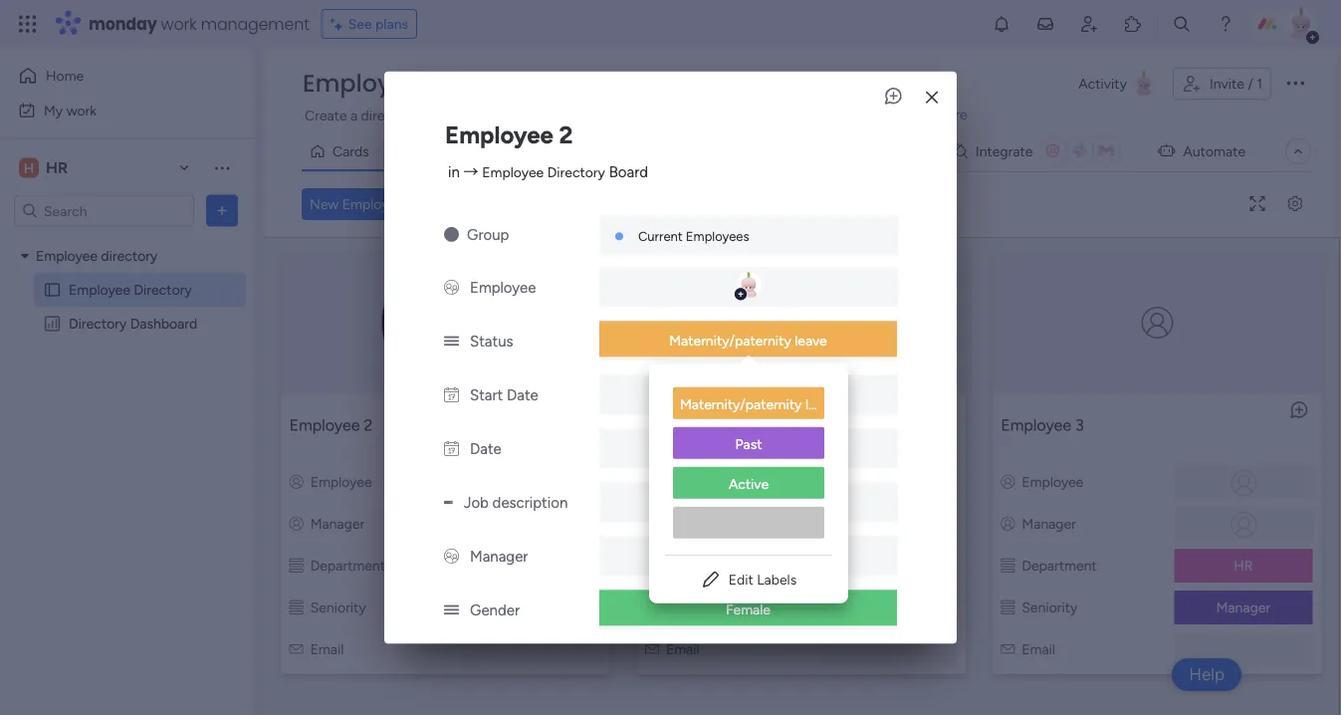 Task type: vqa. For each thing, say whether or not it's contained in the screenshot.


Task type: describe. For each thing, give the bounding box(es) containing it.
be
[[1058, 107, 1073, 124]]

it
[[882, 557, 894, 574]]

new employee button
[[302, 188, 412, 220]]

work for monday
[[161, 12, 197, 35]]

marketing for marketing
[[501, 557, 563, 574]]

employees.
[[544, 107, 614, 124]]

using
[[1206, 107, 1239, 124]]

v2 status outline image for employee 2
[[289, 557, 303, 574]]

help image
[[1216, 14, 1236, 34]]

add to favorites image
[[582, 73, 602, 93]]

v2 dropdown column image
[[444, 494, 453, 512]]

executive
[[502, 599, 562, 616]]

close image
[[926, 90, 938, 105]]

manager for 3
[[1022, 515, 1077, 532]]

past
[[513, 107, 540, 124]]

monday work management
[[89, 12, 309, 35]]

mar
[[717, 382, 739, 398]]

invite / 1 button
[[1173, 68, 1272, 100]]

0 horizontal spatial directory
[[101, 247, 158, 264]]

v2 multiple person column image for manager
[[444, 548, 459, 566]]

see plans button
[[321, 9, 417, 39]]

caret down image
[[21, 249, 29, 263]]

1 vertical spatial employee directory
[[69, 281, 192, 298]]

email for 3
[[1022, 641, 1056, 658]]

v2 status outline image for employee 2
[[289, 599, 303, 616]]

row group containing employee 2
[[268, 242, 1336, 688]]

help
[[1189, 664, 1225, 685]]

work for my
[[66, 102, 97, 119]]

new employee
[[310, 196, 404, 213]]

collapse board header image
[[1291, 143, 1307, 159]]

card cover image image for employee 1
[[786, 307, 818, 339]]

v2 status image
[[444, 602, 459, 620]]

see more link
[[906, 105, 970, 124]]

of
[[421, 107, 434, 124]]

3
[[1076, 416, 1084, 435]]

marketing designer
[[698, 493, 800, 507]]

maternity/paternity leave option
[[673, 387, 838, 419]]

1 inside invite / 1 button
[[1257, 75, 1263, 92]]

v2 status image
[[444, 333, 459, 351]]

workspace image
[[19, 157, 39, 179]]

my
[[44, 102, 63, 119]]

v2 multiple person column image for employee
[[444, 279, 459, 297]]

dapulse date column image for date
[[444, 441, 459, 458]]

during
[[748, 107, 788, 124]]

dapulse person column image for employee 1
[[645, 474, 659, 491]]

mid-level
[[859, 599, 917, 616]]

apr 19, 2022
[[716, 436, 788, 452]]

this
[[1140, 107, 1162, 124]]

main table
[[399, 143, 465, 160]]

employee 2 inside employee 2 dialog
[[445, 121, 573, 150]]

process
[[892, 107, 941, 124]]

see for see plans
[[348, 15, 372, 32]]

Search in workspace field
[[42, 199, 166, 222]]

job
[[464, 494, 489, 512]]

active option
[[673, 467, 825, 499]]

0 vertical spatial employee directory
[[303, 67, 534, 100]]

my work button
[[12, 94, 214, 126]]

plans
[[376, 15, 408, 32]]

home
[[46, 67, 84, 84]]

main
[[399, 143, 429, 160]]

current employees
[[638, 228, 749, 244]]

dapulse person column image for employee 2
[[289, 515, 303, 532]]

marketing for marketing designer
[[698, 493, 751, 507]]

applicant
[[652, 107, 709, 124]]

table
[[432, 143, 465, 160]]

0 vertical spatial maternity/paternity
[[670, 332, 792, 349]]

1 horizontal spatial date
[[507, 387, 539, 405]]

list box containing employee directory
[[0, 235, 254, 610]]

apr
[[716, 436, 736, 452]]

my work
[[44, 102, 97, 119]]

0 horizontal spatial 1
[[720, 416, 726, 435]]

v2 status outline image for employee 3
[[1001, 557, 1015, 574]]

help button
[[1172, 658, 1242, 691]]

new
[[310, 196, 339, 213]]

v2 status outline image for employee 1
[[645, 599, 659, 616]]

email for 2
[[310, 641, 344, 658]]

/
[[1248, 75, 1254, 92]]

level
[[888, 599, 917, 616]]

employee 2 inside row group
[[289, 416, 373, 435]]

employee 1
[[645, 416, 726, 435]]

start
[[470, 387, 503, 405]]

group
[[467, 226, 509, 244]]

see more
[[908, 106, 968, 123]]

hr inside row group
[[1234, 557, 1253, 574]]

Employee Directory field
[[298, 67, 539, 100]]

2 the from the left
[[1242, 107, 1263, 124]]

edit
[[729, 571, 754, 588]]

department for 2
[[310, 557, 385, 574]]

female
[[726, 601, 771, 618]]

more
[[936, 106, 968, 123]]

2022 for start date
[[757, 382, 787, 398]]

can
[[945, 107, 967, 124]]

directory inside in → employee directory board
[[547, 164, 605, 181]]

automation
[[1267, 107, 1338, 124]]

open full screen image
[[1242, 197, 1274, 212]]

automate
[[1184, 143, 1246, 160]]

dashboard
[[130, 315, 197, 332]]

gender
[[470, 602, 520, 620]]

maternity/paternity leave inside option
[[680, 396, 838, 413]]

0 vertical spatial option
[[0, 238, 254, 242]]

card cover image image for employee 3
[[1142, 307, 1174, 339]]

ruby anderson image
[[1286, 8, 1318, 40]]

designer
[[754, 493, 800, 507]]

employees
[[686, 228, 749, 244]]



Task type: locate. For each thing, give the bounding box(es) containing it.
2 seniority from the left
[[666, 599, 722, 616]]

department for 1
[[666, 557, 741, 574]]

public board image
[[43, 280, 62, 299]]

current
[[438, 107, 483, 124]]

employee directory
[[36, 247, 158, 264]]

see inside button
[[348, 15, 372, 32]]

monday
[[89, 12, 157, 35]]

directory right a
[[361, 107, 418, 124]]

0 vertical spatial marketing
[[698, 493, 751, 507]]

select product image
[[18, 14, 38, 34]]

2 inside row group
[[364, 416, 373, 435]]

the right during
[[791, 107, 812, 124]]

1 vertical spatial 1
[[720, 416, 726, 435]]

2022
[[757, 382, 787, 398], [758, 436, 788, 452]]

1 vertical spatial see
[[908, 106, 932, 123]]

employee inside in → employee directory board
[[482, 164, 544, 181]]

employee directory
[[303, 67, 534, 100], [69, 281, 192, 298]]

0 horizontal spatial list box
[[0, 235, 254, 610]]

0 horizontal spatial department
[[310, 557, 385, 574]]

email for 1
[[666, 641, 700, 658]]

cards
[[333, 143, 369, 160]]

2 card cover image image from the left
[[1142, 307, 1174, 339]]

automatically
[[970, 107, 1054, 124]]

manager for 2
[[310, 515, 365, 532]]

option down active at the bottom right of the page
[[673, 507, 825, 539]]

in
[[448, 163, 460, 181]]

dapulse person column image
[[289, 474, 303, 491], [645, 474, 659, 491], [645, 515, 659, 532]]

the
[[791, 107, 812, 124], [1242, 107, 1263, 124]]

1 horizontal spatial hr
[[1234, 557, 1253, 574]]

1 horizontal spatial work
[[161, 12, 197, 35]]

2 v2 email column image from the left
[[645, 641, 659, 658]]

invite members image
[[1080, 14, 1100, 34]]

directory
[[427, 67, 534, 100], [547, 164, 605, 181], [134, 281, 192, 298], [69, 315, 127, 332]]

description
[[493, 494, 568, 512]]

dapulse date column image up v2 dropdown column icon
[[444, 441, 459, 458]]

2 email from the left
[[666, 641, 700, 658]]

main table button
[[384, 135, 480, 167]]

list box containing maternity/paternity leave
[[649, 371, 849, 555]]

1 vertical spatial marketing
[[501, 557, 563, 574]]

dapulse person column image
[[1001, 474, 1015, 491], [289, 515, 303, 532], [1001, 515, 1015, 532]]

1 horizontal spatial 1
[[1257, 75, 1263, 92]]

board
[[609, 163, 648, 181]]

1 horizontal spatial list box
[[649, 371, 849, 555]]

job description
[[464, 494, 568, 512]]

seniority for 2
[[310, 599, 366, 616]]

3 seniority from the left
[[1022, 599, 1078, 616]]

1 vertical spatial 2
[[364, 416, 373, 435]]

0 vertical spatial hr
[[46, 158, 68, 177]]

department for 3
[[1022, 557, 1097, 574]]

0 horizontal spatial employee 2
[[289, 416, 373, 435]]

1 vertical spatial employee 2
[[289, 416, 373, 435]]

2 horizontal spatial email
[[1022, 641, 1056, 658]]

card cover image image
[[786, 307, 818, 339], [1142, 307, 1174, 339]]

1 vertical spatial option
[[673, 507, 825, 539]]

and
[[487, 107, 510, 124]]

labels
[[757, 571, 797, 588]]

date
[[507, 387, 539, 405], [470, 441, 502, 458]]

show board description image
[[548, 74, 572, 94]]

0 horizontal spatial 2
[[364, 416, 373, 435]]

1 vertical spatial maternity/paternity leave
[[680, 396, 838, 413]]

a
[[351, 107, 358, 124]]

dapulse integrations image
[[953, 144, 968, 159]]

dapulse person column image for employee 2
[[289, 474, 303, 491]]

date right start
[[507, 387, 539, 405]]

apps image
[[1123, 14, 1143, 34]]

directory
[[361, 107, 418, 124], [101, 247, 158, 264]]

2 department from the left
[[666, 557, 741, 574]]

1 vertical spatial hr
[[1234, 557, 1253, 574]]

h
[[24, 159, 34, 176]]

see for see more
[[908, 106, 932, 123]]

current
[[638, 228, 683, 244]]

v2 sun image
[[444, 226, 459, 244]]

see down close image
[[908, 106, 932, 123]]

1 horizontal spatial employee directory
[[303, 67, 534, 100]]

leave right mar 8, 2022
[[806, 396, 838, 413]]

1 horizontal spatial card cover image image
[[1142, 307, 1174, 339]]

directory left board
[[547, 164, 605, 181]]

3 email from the left
[[1022, 641, 1056, 658]]

past
[[736, 436, 762, 452]]

dapulse date column image
[[444, 387, 459, 405], [444, 441, 459, 458]]

1 vertical spatial maternity/paternity
[[680, 396, 802, 413]]

0 horizontal spatial hr
[[46, 158, 68, 177]]

1 vertical spatial 2022
[[758, 436, 788, 452]]

the right using
[[1242, 107, 1263, 124]]

1 v2 multiple person column image from the top
[[444, 279, 459, 297]]

maternity/paternity leave up past option
[[680, 396, 838, 413]]

list box inside employee 2 dialog
[[649, 371, 849, 555]]

edit labels
[[729, 571, 797, 588]]

1 horizontal spatial see
[[908, 106, 932, 123]]

invite
[[1210, 75, 1245, 92]]

employee directory up of
[[303, 67, 534, 100]]

0 horizontal spatial card cover image image
[[786, 307, 818, 339]]

2022 right 19,
[[758, 436, 788, 452]]

maternity/paternity leave
[[670, 332, 827, 349], [680, 396, 838, 413]]

hr
[[46, 158, 68, 177], [1234, 557, 1253, 574]]

0 horizontal spatial marketing
[[501, 557, 563, 574]]

recruitment
[[815, 107, 888, 124]]

0 horizontal spatial date
[[470, 441, 502, 458]]

0 vertical spatial maternity/paternity leave
[[670, 332, 827, 349]]

marketing up executive
[[501, 557, 563, 574]]

hr inside the workspace selection element
[[46, 158, 68, 177]]

1 horizontal spatial 2
[[559, 121, 573, 150]]

0 horizontal spatial seniority
[[310, 599, 366, 616]]

0 horizontal spatial v2 email column image
[[289, 641, 303, 658]]

manager inside employee 2 dialog
[[470, 548, 528, 566]]

workspace selection element
[[19, 156, 71, 180]]

inbox image
[[1036, 14, 1056, 34]]

v2 multiple person column image up v2 status icon
[[444, 548, 459, 566]]

8,
[[742, 382, 753, 398]]

0 horizontal spatial email
[[310, 641, 344, 658]]

create a directory of current and past employees. each applicant hired during the recruitment process can automatically be moved to this board using the automation 
[[305, 107, 1342, 124]]

1 vertical spatial date
[[470, 441, 502, 458]]

v2 email column image for employee 2
[[289, 641, 303, 658]]

work
[[161, 12, 197, 35], [66, 102, 97, 119]]

1 vertical spatial directory
[[101, 247, 158, 264]]

1 horizontal spatial directory
[[361, 107, 418, 124]]

0 vertical spatial work
[[161, 12, 197, 35]]

directory down search in workspace field at the left top
[[101, 247, 158, 264]]

1 vertical spatial leave
[[806, 396, 838, 413]]

1 dapulse date column image from the top
[[444, 387, 459, 405]]

integrate
[[976, 143, 1033, 160]]

arrow down image
[[713, 192, 737, 216]]

see left plans
[[348, 15, 372, 32]]

2022 right "8,"
[[757, 382, 787, 398]]

2 inside employee 2 dialog
[[559, 121, 573, 150]]

0 vertical spatial leave
[[795, 332, 827, 349]]

0 vertical spatial 2
[[559, 121, 573, 150]]

employee 2 dialog
[[384, 72, 957, 715]]

v2 status outline image
[[645, 557, 659, 574], [289, 599, 303, 616], [645, 599, 659, 616]]

work inside button
[[66, 102, 97, 119]]

edit labels button
[[665, 564, 833, 595]]

past option
[[673, 427, 825, 459]]

1 horizontal spatial employee 2
[[445, 121, 573, 150]]

hired
[[713, 107, 744, 124]]

directory up dashboard
[[134, 281, 192, 298]]

mid-
[[859, 599, 888, 616]]

1 the from the left
[[791, 107, 812, 124]]

19,
[[740, 436, 755, 452]]

1 card cover image image from the left
[[786, 307, 818, 339]]

dapulse date column image left start
[[444, 387, 459, 405]]

2 horizontal spatial seniority
[[1022, 599, 1078, 616]]

leave inside option
[[806, 396, 838, 413]]

date down start
[[470, 441, 502, 458]]

employee directory up the directory dashboard
[[69, 281, 192, 298]]

employee 3
[[1001, 416, 1084, 435]]

activity button
[[1071, 68, 1165, 100]]

dapulse person column image for employee 3
[[1001, 515, 1015, 532]]

v2 multiple person column image
[[444, 279, 459, 297], [444, 548, 459, 566]]

public dashboard image
[[43, 314, 62, 333]]

invite / 1
[[1210, 75, 1263, 92]]

employee directory link
[[482, 164, 605, 181]]

marketing inside employee 2 dialog
[[698, 493, 751, 507]]

1 vertical spatial work
[[66, 102, 97, 119]]

0 vertical spatial employee 2
[[445, 121, 573, 150]]

1 horizontal spatial v2 email column image
[[645, 641, 659, 658]]

autopilot image
[[1159, 138, 1176, 163]]

0 horizontal spatial see
[[348, 15, 372, 32]]

manager
[[310, 515, 365, 532], [666, 515, 721, 532], [1022, 515, 1077, 532], [470, 548, 528, 566], [1217, 599, 1271, 616]]

v2 email column image for employee 1
[[645, 641, 659, 658]]

work right my
[[66, 102, 97, 119]]

1 department from the left
[[310, 557, 385, 574]]

directory dashboard
[[69, 315, 197, 332]]

leave
[[795, 332, 827, 349], [806, 396, 838, 413]]

1 horizontal spatial marketing
[[698, 493, 751, 507]]

1 seniority from the left
[[310, 599, 366, 616]]

1 horizontal spatial option
[[673, 507, 825, 539]]

list box
[[0, 235, 254, 610], [649, 371, 849, 555]]

0 vertical spatial 2022
[[757, 382, 787, 398]]

board
[[1166, 107, 1202, 124]]

row group
[[268, 242, 1336, 688]]

2 horizontal spatial department
[[1022, 557, 1097, 574]]

v2 email column image
[[289, 641, 303, 658], [645, 641, 659, 658]]

1 right /
[[1257, 75, 1263, 92]]

employee
[[303, 67, 421, 100], [445, 121, 554, 150], [482, 164, 544, 181], [342, 196, 404, 213], [36, 247, 98, 264], [470, 279, 536, 297], [69, 281, 130, 298], [289, 416, 360, 435], [645, 416, 716, 435], [1001, 416, 1072, 435], [310, 474, 372, 491], [666, 474, 728, 491], [1022, 474, 1084, 491]]

moved
[[1077, 107, 1119, 124]]

0 horizontal spatial employee directory
[[69, 281, 192, 298]]

directory up "and"
[[427, 67, 534, 100]]

1 horizontal spatial the
[[1242, 107, 1263, 124]]

directory right public dashboard icon
[[69, 315, 127, 332]]

create
[[305, 107, 347, 124]]

maternity/paternity inside option
[[680, 396, 802, 413]]

1 v2 email column image from the left
[[289, 641, 303, 658]]

mar 8, 2022
[[717, 382, 787, 398]]

v2 email column image
[[1001, 641, 1015, 658]]

in → employee directory board
[[448, 163, 648, 181]]

2 v2 multiple person column image from the top
[[444, 548, 459, 566]]

activity
[[1079, 75, 1127, 92]]

1 horizontal spatial department
[[666, 557, 741, 574]]

management
[[201, 12, 309, 35]]

maternity/paternity leave up "8,"
[[670, 332, 827, 349]]

0 vertical spatial v2 multiple person column image
[[444, 279, 459, 297]]

active
[[729, 475, 769, 492]]

maternity/paternity up mar
[[670, 332, 792, 349]]

2022 for date
[[758, 436, 788, 452]]

3 department from the left
[[1022, 557, 1097, 574]]

→
[[464, 163, 479, 181]]

1 up apr
[[720, 416, 726, 435]]

1 horizontal spatial email
[[666, 641, 700, 658]]

settings image
[[1280, 197, 1312, 212]]

to
[[1123, 107, 1136, 124]]

work right monday
[[161, 12, 197, 35]]

seniority for 3
[[1022, 599, 1078, 616]]

seniority
[[310, 599, 366, 616], [666, 599, 722, 616], [1022, 599, 1078, 616]]

2
[[559, 121, 573, 150], [364, 416, 373, 435]]

seniority for 1
[[666, 599, 722, 616]]

see plans
[[348, 15, 408, 32]]

leave up maternity/paternity leave option
[[795, 332, 827, 349]]

search everything image
[[1172, 14, 1192, 34]]

0 vertical spatial see
[[348, 15, 372, 32]]

department
[[310, 557, 385, 574], [666, 557, 741, 574], [1022, 557, 1097, 574]]

marketing down active at the bottom right of the page
[[698, 493, 751, 507]]

0 vertical spatial directory
[[361, 107, 418, 124]]

1 horizontal spatial seniority
[[666, 599, 722, 616]]

notifications image
[[992, 14, 1012, 34]]

0 vertical spatial date
[[507, 387, 539, 405]]

employee inside new employee button
[[342, 196, 404, 213]]

home button
[[12, 60, 214, 92]]

option up employee directory
[[0, 238, 254, 242]]

1 email from the left
[[310, 641, 344, 658]]

manager for 1
[[666, 515, 721, 532]]

0 vertical spatial dapulse date column image
[[444, 387, 459, 405]]

v2 multiple person column image down 'v2 sun' image
[[444, 279, 459, 297]]

maternity/paternity
[[670, 332, 792, 349], [680, 396, 802, 413]]

option
[[0, 238, 254, 242], [673, 507, 825, 539]]

dapulse date column image for start date
[[444, 387, 459, 405]]

email
[[310, 641, 344, 658], [666, 641, 700, 658], [1022, 641, 1056, 658]]

start date
[[470, 387, 539, 405]]

v2 status outline image
[[289, 557, 303, 574], [1001, 557, 1015, 574], [1001, 599, 1015, 616]]

marketing
[[698, 493, 751, 507], [501, 557, 563, 574]]

status
[[470, 333, 513, 351]]

1 vertical spatial dapulse date column image
[[444, 441, 459, 458]]

maternity/paternity up past option
[[680, 396, 802, 413]]

each
[[618, 107, 648, 124]]

1 vertical spatial v2 multiple person column image
[[444, 548, 459, 566]]

2 dapulse date column image from the top
[[444, 441, 459, 458]]

0 horizontal spatial the
[[791, 107, 812, 124]]

0 vertical spatial 1
[[1257, 75, 1263, 92]]

0 horizontal spatial option
[[0, 238, 254, 242]]

cards button
[[302, 135, 384, 167]]

0 horizontal spatial work
[[66, 102, 97, 119]]



